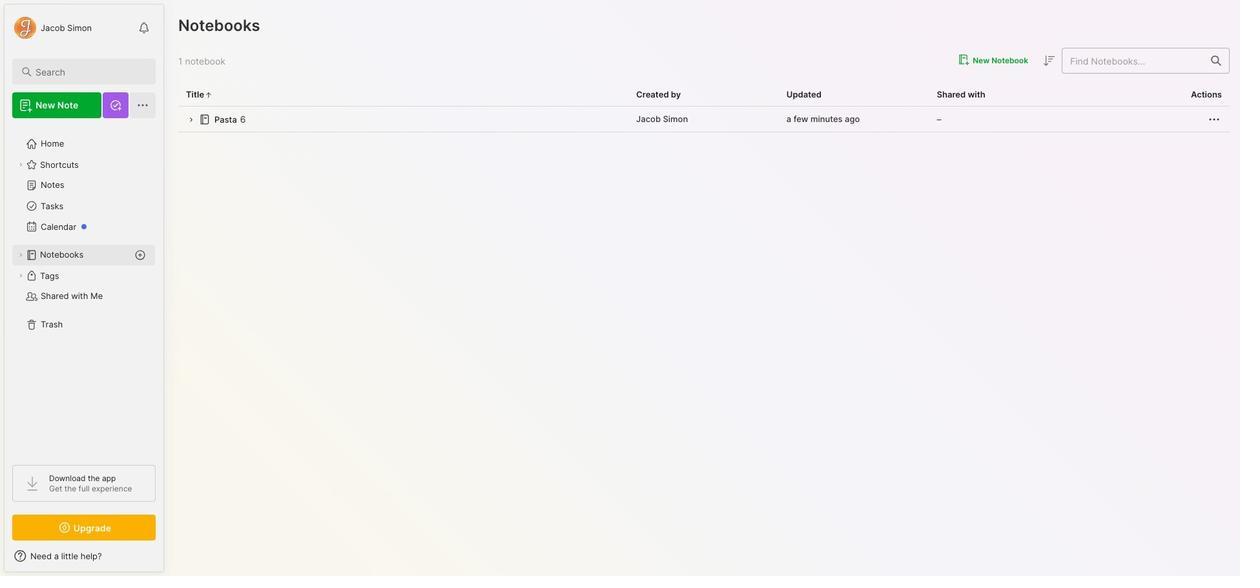 Task type: locate. For each thing, give the bounding box(es) containing it.
None search field
[[36, 64, 144, 79]]

tree inside main element
[[5, 126, 163, 453]]

WHAT'S NEW field
[[5, 546, 163, 566]]

Sort field
[[1041, 53, 1057, 69]]

tree
[[5, 126, 163, 453]]

click to collapse image
[[163, 552, 173, 568]]

sort options image
[[1041, 53, 1057, 69]]

row
[[178, 107, 1230, 132]]

expand tags image
[[17, 272, 25, 280]]

main element
[[0, 0, 168, 576]]



Task type: describe. For each thing, give the bounding box(es) containing it.
more actions image
[[1206, 111, 1222, 127]]

Search text field
[[36, 66, 144, 78]]

Find Notebooks… text field
[[1062, 50, 1203, 71]]

More actions field
[[1206, 111, 1222, 127]]

Account field
[[12, 15, 92, 41]]

none search field inside main element
[[36, 64, 144, 79]]

arrow image
[[186, 115, 196, 125]]

expand notebooks image
[[17, 251, 25, 259]]



Task type: vqa. For each thing, say whether or not it's contained in the screenshot.
Sort options icon
yes



